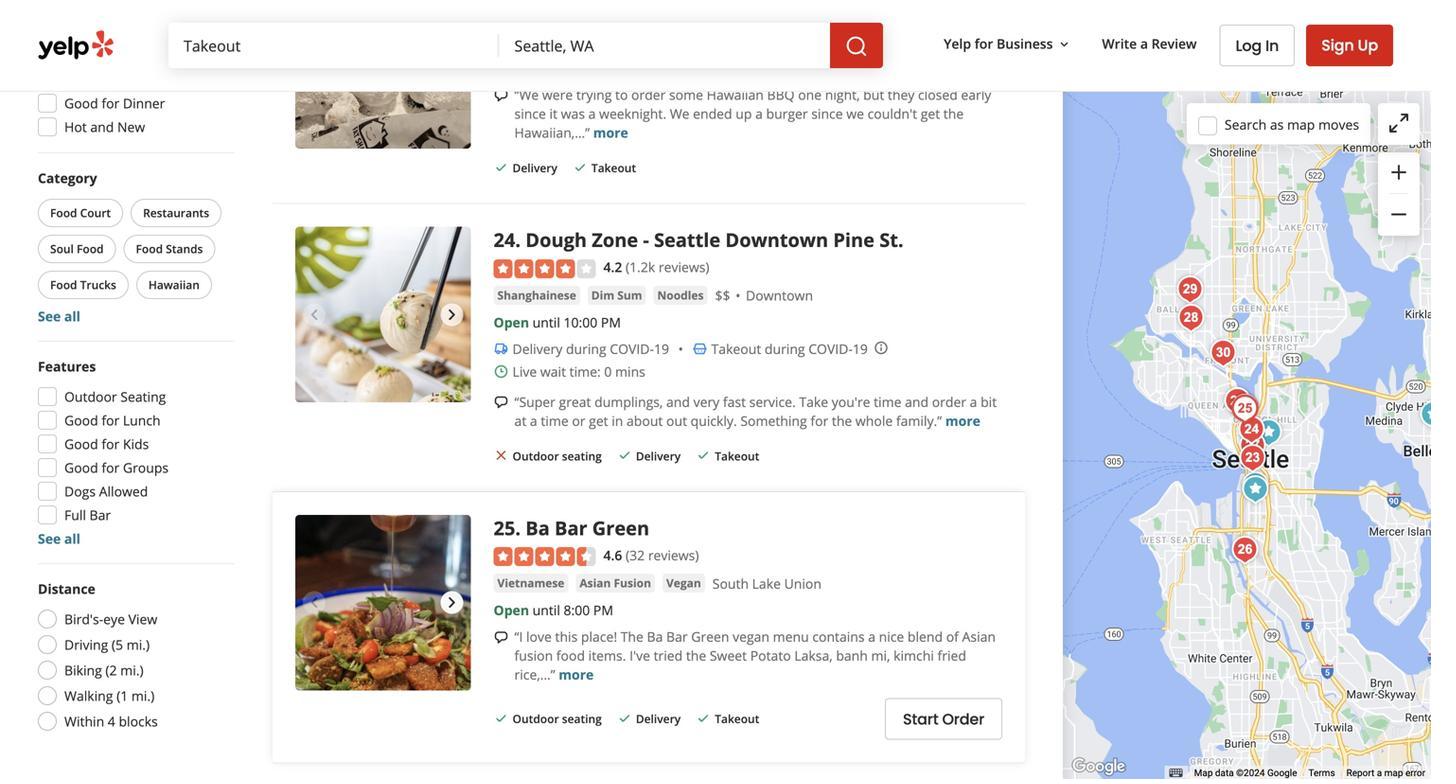 Task type: locate. For each thing, give the bounding box(es) containing it.
covid- for takeout during covid-19
[[809, 340, 853, 358]]

love
[[526, 628, 552, 646]]

early
[[962, 86, 992, 104]]

until down shanghainese link
[[533, 313, 560, 331]]

for for groups
[[102, 459, 120, 477]]

1 during from the left
[[566, 340, 607, 358]]

previous image
[[303, 49, 326, 72], [303, 303, 326, 326], [303, 591, 326, 614]]

0 vertical spatial the
[[944, 105, 964, 123]]

16 speech v2 image
[[494, 88, 509, 103], [494, 395, 509, 410], [494, 630, 509, 645]]

food for food trucks
[[50, 277, 77, 293]]

3 previous image from the top
[[303, 591, 326, 614]]

2 vertical spatial slideshow element
[[295, 515, 471, 691]]

2 all from the top
[[64, 530, 80, 548]]

16 speech v2 image left "we
[[494, 88, 509, 103]]

reservations
[[64, 47, 144, 65]]

1 horizontal spatial since
[[812, 105, 843, 123]]

more down food
[[559, 666, 594, 684]]

jack in the box image
[[1237, 467, 1275, 505]]

2 vertical spatial the
[[686, 647, 707, 665]]

a right report
[[1378, 768, 1383, 779]]

3 open from the top
[[494, 602, 529, 620]]

hawaiian,…"
[[515, 124, 590, 142]]

0 horizontal spatial ba
[[526, 515, 550, 541]]

0 vertical spatial outdoor
[[64, 388, 117, 406]]

0 vertical spatial offers
[[64, 23, 103, 41]]

4 good from the top
[[64, 459, 98, 477]]

open up 16 shipping v2 image
[[494, 313, 529, 331]]

distance
[[38, 580, 95, 598]]

map for error
[[1385, 768, 1404, 779]]

for down offers takeout
[[102, 94, 120, 112]]

info icon image
[[874, 340, 889, 356], [874, 340, 889, 356]]

see inside features group
[[38, 530, 61, 548]]

1 vertical spatial the
[[832, 412, 852, 430]]

mi.) right (1
[[131, 687, 155, 705]]

ba up 4.6 star rating image
[[526, 515, 550, 541]]

start order
[[903, 709, 985, 730]]

more for "super great dumplings, and very fast service. take you're time and order a bit at a time or get in about out quickly. something for the whole family."
[[946, 412, 981, 430]]

time up whole
[[874, 393, 902, 411]]

reviews) up vegan
[[648, 546, 699, 564]]

24 . dough zone - seattle downtown pine st.
[[494, 227, 904, 253]]

green up sweet
[[691, 628, 730, 646]]

.
[[516, 227, 521, 253], [516, 515, 521, 541]]

16 checkmark v2 image down hawaiian,…"
[[573, 160, 588, 175]]

1 vertical spatial order
[[932, 393, 967, 411]]

2 vertical spatial more link
[[559, 666, 594, 684]]

ba bar green link
[[526, 515, 650, 541]]

3 until from the top
[[533, 602, 560, 620]]

all inside "category" group
[[64, 307, 80, 325]]

3 16 speech v2 image from the top
[[494, 630, 509, 645]]

group
[[1379, 152, 1420, 236]]

4.6 star rating image
[[494, 548, 596, 566]]

1 all from the top
[[64, 307, 80, 325]]

0 vertical spatial 16 checkmark v2 image
[[573, 160, 588, 175]]

since down 'night,'
[[812, 105, 843, 123]]

1 horizontal spatial get
[[921, 105, 940, 123]]

a left the nice
[[869, 628, 876, 646]]

0 horizontal spatial get
[[589, 412, 609, 430]]

next image left shanghainese link
[[441, 303, 464, 326]]

(32
[[626, 546, 645, 564]]

see up distance
[[38, 530, 61, 548]]

10:00
[[564, 313, 598, 331]]

more right family."
[[946, 412, 981, 430]]

more link for "i love this place! the ba bar green vegan menu contains a nice blend of asian fusion food items. i've tried the sweet potato laksa, banh mi, kimchi fried rice,…"
[[559, 666, 594, 684]]

0 vertical spatial time
[[874, 393, 902, 411]]

1 16 speech v2 image from the top
[[494, 88, 509, 103]]

google image
[[1068, 755, 1131, 779]]

closed
[[919, 86, 958, 104]]

all down full
[[64, 530, 80, 548]]

2 vertical spatial previous image
[[303, 591, 326, 614]]

salu-salo filipino kitchen image
[[1205, 334, 1243, 372]]

food left court
[[50, 205, 77, 221]]

2 previous image from the top
[[303, 303, 326, 326]]

19 up you're
[[853, 340, 868, 358]]

1 . from the top
[[516, 227, 521, 253]]

the inside "super great dumplings, and very fast service. take you're time and order a bit at a time or get in about out quickly. something for the whole family."
[[832, 412, 852, 430]]

see all button inside features group
[[38, 530, 80, 548]]

25 . ba bar green
[[494, 515, 650, 541]]

map left error
[[1385, 768, 1404, 779]]

food inside food trucks button
[[50, 277, 77, 293]]

map
[[1288, 115, 1316, 133], [1385, 768, 1404, 779]]

2 see all button from the top
[[38, 530, 80, 548]]

mi,
[[872, 647, 891, 665]]

0 vertical spatial order
[[632, 86, 666, 104]]

bar up tried
[[667, 628, 688, 646]]

1 vertical spatial hawaiian
[[149, 277, 200, 293]]

16 checkmark v2 image down quickly.
[[696, 448, 711, 463]]

2 horizontal spatial the
[[944, 105, 964, 123]]

0 horizontal spatial hawaiian
[[149, 277, 200, 293]]

2 19 from the left
[[853, 340, 868, 358]]

1 vertical spatial 16 checkmark v2 image
[[696, 448, 711, 463]]

for right yelp
[[975, 35, 994, 53]]

for inside button
[[975, 35, 994, 53]]

until for dough
[[533, 313, 560, 331]]

downtown
[[726, 227, 829, 253], [746, 287, 813, 305]]

0 vertical spatial see all
[[38, 307, 80, 325]]

2 vertical spatial outdoor
[[513, 711, 559, 727]]

at
[[515, 412, 527, 430]]

8:00
[[564, 602, 590, 620]]

good down good for lunch
[[64, 435, 98, 453]]

square
[[814, 33, 858, 51]]

court
[[80, 205, 111, 221]]

sandwiches
[[498, 33, 564, 49]]

sum
[[618, 287, 643, 303]]

during up time:
[[566, 340, 607, 358]]

fat shack image
[[1234, 439, 1272, 477]]

food
[[557, 647, 585, 665]]

map data ©2024 google
[[1195, 768, 1298, 779]]

2 until from the top
[[533, 313, 560, 331]]

0 horizontal spatial during
[[566, 340, 607, 358]]

16 close v2 image
[[494, 448, 509, 463]]

google
[[1268, 768, 1298, 779]]

outdoor inside features group
[[64, 388, 117, 406]]

2 open from the top
[[494, 313, 529, 331]]

delivery up live
[[513, 340, 563, 358]]

0 vertical spatial get
[[921, 105, 940, 123]]

0 vertical spatial map
[[1288, 115, 1316, 133]]

as
[[1271, 115, 1284, 133]]

1 vertical spatial pm
[[594, 602, 614, 620]]

wait
[[541, 363, 566, 381]]

4
[[108, 713, 115, 731]]

asian fusion button
[[576, 574, 655, 593]]

1 horizontal spatial order
[[932, 393, 967, 411]]

green
[[593, 515, 650, 541], [691, 628, 730, 646]]

1 vertical spatial see all button
[[38, 530, 80, 548]]

0 vertical spatial 16 speech v2 image
[[494, 88, 509, 103]]

see all inside "category" group
[[38, 307, 80, 325]]

16 speech v2 image down 16 clock v2 icon on the top left of the page
[[494, 395, 509, 410]]

whole
[[856, 412, 893, 430]]

more link down the weeknight.
[[594, 124, 629, 142]]

1 vertical spatial seating
[[562, 711, 602, 727]]

since down "we
[[515, 105, 546, 123]]

"super
[[515, 393, 556, 411]]

ladybug espresso image
[[1227, 531, 1265, 569]]

the down closed
[[944, 105, 964, 123]]

downtown left pine
[[726, 227, 829, 253]]

1 vertical spatial .
[[516, 515, 521, 541]]

see all down food trucks button
[[38, 307, 80, 325]]

2 horizontal spatial bar
[[667, 628, 688, 646]]

1 vertical spatial next image
[[441, 303, 464, 326]]

takeout right 16 takeout v2 icon
[[712, 340, 762, 358]]

previous image for 25
[[303, 591, 326, 614]]

covid- up take
[[809, 340, 853, 358]]

16 chevron down v2 image
[[1057, 37, 1072, 52]]

this
[[555, 628, 578, 646]]

2 vertical spatial mi.)
[[131, 687, 155, 705]]

2 see from the top
[[38, 530, 61, 548]]

dough zone - seattle downtown pine st. image
[[1233, 411, 1271, 449]]

vietnamese
[[498, 575, 565, 591]]

open for 25
[[494, 602, 529, 620]]

0 vertical spatial more
[[594, 124, 629, 142]]

1 vertical spatial more link
[[946, 412, 981, 430]]

moves
[[1319, 115, 1360, 133]]

and right hot
[[90, 118, 114, 136]]

0 vertical spatial next image
[[441, 49, 464, 72]]

dim sum button
[[588, 286, 646, 305]]

food right soul
[[77, 241, 104, 257]]

more link down food
[[559, 666, 594, 684]]

vietnamese button
[[494, 574, 569, 593]]

. up 4.6 star rating image
[[516, 515, 521, 541]]

1 vertical spatial mi.)
[[120, 661, 144, 679]]

open up "i
[[494, 602, 529, 620]]

25
[[494, 515, 516, 541]]

1 none field from the left
[[169, 23, 500, 68]]

None field
[[169, 23, 500, 68], [500, 23, 831, 68]]

get inside "super great dumplings, and very fast service. take you're time and order a bit at a time or get in about out quickly. something for the whole family."
[[589, 412, 609, 430]]

1 seating from the top
[[562, 448, 602, 464]]

next image for open until 10:00 pm
[[441, 303, 464, 326]]

0 vertical spatial until
[[533, 59, 560, 77]]

. left dough
[[516, 227, 521, 253]]

1 covid- from the left
[[610, 340, 654, 358]]

am
[[594, 59, 614, 77]]

for down good for lunch
[[102, 435, 120, 453]]

2 offers from the top
[[64, 71, 104, 89]]

1 19 from the left
[[654, 340, 669, 358]]

until up love
[[533, 602, 560, 620]]

all down food trucks button
[[64, 307, 80, 325]]

0 horizontal spatial and
[[90, 118, 114, 136]]

get
[[921, 105, 940, 123], [589, 412, 609, 430]]

food left trucks
[[50, 277, 77, 293]]

0 horizontal spatial time
[[541, 412, 569, 430]]

1 see from the top
[[38, 307, 61, 325]]

open until 8:00 pm
[[494, 602, 614, 620]]

good up hot
[[64, 94, 98, 112]]

order up family."
[[932, 393, 967, 411]]

1 horizontal spatial 16 checkmark v2 image
[[617, 711, 632, 726]]

2 . from the top
[[516, 515, 521, 541]]

0 horizontal spatial map
[[1288, 115, 1316, 133]]

1 horizontal spatial green
[[691, 628, 730, 646]]

banh
[[836, 647, 868, 665]]

reviews) for -
[[659, 258, 710, 276]]

offers up the reservations
[[64, 23, 103, 41]]

16 checkmark v2 image for delivery
[[573, 160, 588, 175]]

1 see all button from the top
[[38, 307, 80, 325]]

0 horizontal spatial covid-
[[610, 340, 654, 358]]

for for dinner
[[102, 94, 120, 112]]

1 vertical spatial previous image
[[303, 303, 326, 326]]

2 vertical spatial until
[[533, 602, 560, 620]]

1 vertical spatial map
[[1385, 768, 1404, 779]]

1 vertical spatial ba
[[647, 628, 663, 646]]

green up 4.6 on the bottom of the page
[[593, 515, 650, 541]]

1 vertical spatial all
[[64, 530, 80, 548]]

1 offers from the top
[[64, 23, 103, 41]]

takeout down quickly.
[[715, 448, 760, 464]]

slideshow element for 25
[[295, 515, 471, 691]]

1 vertical spatial 16 speech v2 image
[[494, 395, 509, 410]]

open
[[494, 59, 529, 77], [494, 313, 529, 331], [494, 602, 529, 620]]

see all for features
[[38, 530, 80, 548]]

3 slideshow element from the top
[[295, 515, 471, 691]]

covid- up the mins
[[610, 340, 654, 358]]

pine
[[834, 227, 875, 253]]

see all button down food trucks button
[[38, 307, 80, 325]]

asian right of
[[963, 628, 996, 646]]

soul food button
[[38, 235, 116, 263]]

2 see all from the top
[[38, 530, 80, 548]]

distance option group
[[32, 580, 235, 737]]

1 horizontal spatial covid-
[[809, 340, 853, 358]]

time
[[874, 393, 902, 411], [541, 412, 569, 430]]

0 vertical spatial slideshow element
[[295, 0, 471, 148]]

hawaiian up up
[[707, 86, 764, 104]]

lunch
[[123, 411, 161, 429]]

biking
[[64, 661, 102, 679]]

get down closed
[[921, 105, 940, 123]]

stands
[[166, 241, 203, 257]]

good for good for groups
[[64, 459, 98, 477]]

1 horizontal spatial hawaiian
[[707, 86, 764, 104]]

1 vertical spatial slideshow element
[[295, 227, 471, 403]]

0 horizontal spatial since
[[515, 105, 546, 123]]

ba inside "i love this place! the ba bar green vegan menu contains a nice blend of asian fusion food items. i've tried the sweet potato laksa, banh mi, kimchi fried rice,…"
[[647, 628, 663, 646]]

zoom in image
[[1388, 161, 1411, 184]]

1 vertical spatial see all
[[38, 530, 80, 548]]

19 for delivery during covid-19
[[654, 340, 669, 358]]

see all button down full
[[38, 530, 80, 548]]

category group
[[34, 169, 235, 326]]

0 vertical spatial see
[[38, 307, 61, 325]]

shanghainese
[[498, 287, 576, 303]]

outdoor seating
[[513, 448, 602, 464], [513, 711, 602, 727]]

1 vertical spatial more
[[946, 412, 981, 430]]

all inside features group
[[64, 530, 80, 548]]

ba right the
[[647, 628, 663, 646]]

seating down food
[[562, 711, 602, 727]]

get left in
[[589, 412, 609, 430]]

see all for category
[[38, 307, 80, 325]]

for inside "super great dumplings, and very fast service. take you're time and order a bit at a time or get in about out quickly. something for the whole family."
[[811, 412, 829, 430]]

1 horizontal spatial ba
[[647, 628, 663, 646]]

19 for takeout during covid-19
[[853, 340, 868, 358]]

dumplings,
[[595, 393, 663, 411]]

for down take
[[811, 412, 829, 430]]

2 next image from the top
[[441, 303, 464, 326]]

sandwiches link
[[494, 32, 568, 51]]

2 during from the left
[[765, 340, 805, 358]]

outdoor right 16 close v2 image
[[513, 448, 559, 464]]

order up the weeknight.
[[632, 86, 666, 104]]

16 shipping v2 image
[[494, 342, 509, 357]]

next image
[[441, 49, 464, 72], [441, 303, 464, 326]]

2 vertical spatial 16 checkmark v2 image
[[617, 711, 632, 726]]

food
[[50, 205, 77, 221], [77, 241, 104, 257], [136, 241, 163, 257], [50, 277, 77, 293]]

items.
[[589, 647, 626, 665]]

downtown up takeout during covid-19
[[746, 287, 813, 305]]

2 slideshow element from the top
[[295, 227, 471, 403]]

order inside "we were trying to order some hawaiian bbq one night, but they closed early since it was a weeknight. we ended up a burger since we couldn't get the hawaiian,…"
[[632, 86, 666, 104]]

pm
[[601, 313, 621, 331], [594, 602, 614, 620]]

more link right family."
[[946, 412, 981, 430]]

None search field
[[169, 23, 884, 68]]

bird's-eye view
[[64, 610, 157, 628]]

see all inside features group
[[38, 530, 80, 548]]

0 vertical spatial mi.)
[[127, 636, 150, 654]]

for down good for kids
[[102, 459, 120, 477]]

1 vertical spatial green
[[691, 628, 730, 646]]

map
[[1195, 768, 1213, 779]]

1 good from the top
[[64, 94, 98, 112]]

see all down full
[[38, 530, 80, 548]]

food left stands
[[136, 241, 163, 257]]

search image
[[846, 35, 868, 58]]

see all button for category
[[38, 307, 80, 325]]

"i
[[515, 628, 523, 646]]

the down you're
[[832, 412, 852, 430]]

1 horizontal spatial 19
[[853, 340, 868, 358]]

during up service.
[[765, 340, 805, 358]]

vegan link
[[663, 574, 705, 593]]

good for groups
[[64, 459, 169, 477]]

outdoor seating down rice,…"
[[513, 711, 602, 727]]

reviews) up address, neighborhood, city, state or zip text field
[[648, 4, 699, 22]]

until up were
[[533, 59, 560, 77]]

1 vertical spatial reviews)
[[659, 258, 710, 276]]

see down food trucks button
[[38, 307, 61, 325]]

next image for open until 1:00 am
[[441, 49, 464, 72]]

0 vertical spatial asian
[[580, 575, 611, 591]]

1 horizontal spatial during
[[765, 340, 805, 358]]

2 since from the left
[[812, 105, 843, 123]]

fusion
[[515, 647, 553, 665]]

pioneer
[[763, 33, 811, 51]]

1 vertical spatial asian
[[963, 628, 996, 646]]

keyboard shortcuts image
[[1170, 769, 1183, 778]]

reviews) down seattle
[[659, 258, 710, 276]]

covid- for delivery during covid-19
[[610, 340, 654, 358]]

1 vertical spatial get
[[589, 412, 609, 430]]

pm down dim sum link
[[601, 313, 621, 331]]

mi.) for driving (5 mi.)
[[127, 636, 150, 654]]

1 vertical spatial until
[[533, 313, 560, 331]]

hawaiian down food stands button
[[149, 277, 200, 293]]

0 horizontal spatial bar
[[90, 506, 111, 524]]

pm for zone
[[601, 313, 621, 331]]

takeout
[[108, 71, 160, 89], [592, 160, 636, 176], [712, 340, 762, 358], [715, 448, 760, 464], [715, 711, 760, 727]]

none field things to do, nail salons, plumbers
[[169, 23, 500, 68]]

1 vertical spatial outdoor seating
[[513, 711, 602, 727]]

slideshow element
[[295, 0, 471, 148], [295, 227, 471, 403], [295, 515, 471, 691]]

a right 'at'
[[530, 412, 538, 430]]

0 vertical spatial .
[[516, 227, 521, 253]]

and up family."
[[905, 393, 929, 411]]

1 vertical spatial time
[[541, 412, 569, 430]]

burgers button
[[576, 32, 627, 51]]

0 vertical spatial green
[[593, 515, 650, 541]]

a inside "i love this place! the ba bar green vegan menu contains a nice blend of asian fusion food items. i've tried the sweet potato laksa, banh mi, kimchi fried rice,…"
[[869, 628, 876, 646]]

more link for "we were trying to order some hawaiian bbq one night, but they closed early since it was a weeknight. we ended up a burger since we couldn't get the hawaiian,…"
[[594, 124, 629, 142]]

a right up
[[756, 105, 763, 123]]

2 vertical spatial open
[[494, 602, 529, 620]]

map right "as"
[[1288, 115, 1316, 133]]

0 vertical spatial pm
[[601, 313, 621, 331]]

1 next image from the top
[[441, 49, 464, 72]]

bar up 4.6 star rating image
[[555, 515, 588, 541]]

open up "we
[[494, 59, 529, 77]]

more link for "super great dumplings, and very fast service. take you're time and order a bit at a time or get in about out quickly. something for the whole family."
[[946, 412, 981, 430]]

1 see all from the top
[[38, 307, 80, 325]]

1 horizontal spatial bar
[[555, 515, 588, 541]]

time left or
[[541, 412, 569, 430]]

1 vertical spatial open
[[494, 313, 529, 331]]

zone
[[592, 227, 638, 253]]

service.
[[750, 393, 796, 411]]

2 good from the top
[[64, 411, 98, 429]]

0 horizontal spatial 19
[[654, 340, 669, 358]]

1 horizontal spatial time
[[874, 393, 902, 411]]

1 vertical spatial offers
[[64, 71, 104, 89]]

1 vertical spatial see
[[38, 530, 61, 548]]

offers down the reservations
[[64, 71, 104, 89]]

0 vertical spatial open
[[494, 59, 529, 77]]

kids
[[123, 435, 149, 453]]

seating
[[562, 448, 602, 464], [562, 711, 602, 727]]

1 horizontal spatial map
[[1385, 768, 1404, 779]]

1 horizontal spatial the
[[832, 412, 852, 430]]

outdoor seating down or
[[513, 448, 602, 464]]

"super great dumplings, and very fast service. take you're time and order a bit at a time or get in about out quickly. something for the whole family."
[[515, 393, 997, 430]]

good for good for lunch
[[64, 411, 98, 429]]

see for category
[[38, 307, 61, 325]]

0 vertical spatial previous image
[[303, 49, 326, 72]]

16 checkmark v2 image
[[573, 160, 588, 175], [696, 448, 711, 463], [617, 711, 632, 726]]

0 vertical spatial reviews)
[[648, 4, 699, 22]]

for up good for kids
[[102, 411, 120, 429]]

pm right 8:00
[[594, 602, 614, 620]]

2 none field from the left
[[500, 23, 831, 68]]

bar inside features group
[[90, 506, 111, 524]]

yelp for business button
[[937, 27, 1080, 61]]

(1.2k
[[626, 258, 656, 276]]

dinner
[[123, 94, 165, 112]]

2 vertical spatial reviews)
[[648, 546, 699, 564]]

16 checkmark v2 image
[[494, 160, 509, 175], [617, 448, 632, 463], [494, 711, 509, 726], [696, 711, 711, 726]]

2 16 speech v2 image from the top
[[494, 395, 509, 410]]

3 good from the top
[[64, 435, 98, 453]]

0 vertical spatial outdoor seating
[[513, 448, 602, 464]]

see inside "category" group
[[38, 307, 61, 325]]

bar down dogs allowed
[[90, 506, 111, 524]]

good up good for kids
[[64, 411, 98, 429]]

more
[[594, 124, 629, 142], [946, 412, 981, 430], [559, 666, 594, 684]]

hawaiian inside button
[[149, 277, 200, 293]]

good for good for kids
[[64, 435, 98, 453]]

bar
[[90, 506, 111, 524], [555, 515, 588, 541], [667, 628, 688, 646]]

since
[[515, 105, 546, 123], [812, 105, 843, 123]]

2 horizontal spatial 16 checkmark v2 image
[[696, 448, 711, 463]]

seating down or
[[562, 448, 602, 464]]

16 takeout v2 image
[[693, 342, 708, 357]]

0 horizontal spatial 16 checkmark v2 image
[[573, 160, 588, 175]]

food inside food stands button
[[136, 241, 163, 257]]

2 covid- from the left
[[809, 340, 853, 358]]

food inside food court button
[[50, 205, 77, 221]]

2 vertical spatial more
[[559, 666, 594, 684]]

the right tried
[[686, 647, 707, 665]]

0 vertical spatial see all button
[[38, 307, 80, 325]]

outdoor up good for lunch
[[64, 388, 117, 406]]

0 horizontal spatial order
[[632, 86, 666, 104]]

search as map moves
[[1225, 115, 1360, 133]]

a
[[1141, 35, 1149, 53], [589, 105, 596, 123], [756, 105, 763, 123], [970, 393, 978, 411], [530, 412, 538, 430], [869, 628, 876, 646], [1378, 768, 1383, 779]]



Task type: vqa. For each thing, say whether or not it's contained in the screenshot.
'Good' related to Good for Dinner
yes



Task type: describe. For each thing, give the bounding box(es) containing it.
. for 25
[[516, 515, 521, 541]]

within 4 blocks
[[64, 713, 158, 731]]

a left bit
[[970, 393, 978, 411]]

delivery down hawaiian,…"
[[513, 160, 558, 176]]

take
[[800, 393, 829, 411]]

asian inside button
[[580, 575, 611, 591]]

food court
[[50, 205, 111, 221]]

$$
[[715, 287, 731, 305]]

good for dinner
[[64, 94, 165, 112]]

2 outdoor seating from the top
[[513, 711, 602, 727]]

burger
[[767, 105, 808, 123]]

expand map image
[[1388, 112, 1411, 134]]

delivery up the reservations
[[106, 23, 156, 41]]

good for good for dinner
[[64, 94, 98, 112]]

start order link
[[885, 699, 1003, 740]]

full
[[64, 506, 86, 524]]

shanghainese link
[[494, 286, 580, 305]]

features group
[[32, 357, 235, 548]]

4 star rating image
[[494, 5, 596, 24]]

mi.) for walking (1 mi.)
[[131, 687, 155, 705]]

within
[[64, 713, 104, 731]]

0
[[605, 363, 612, 381]]

trucks
[[80, 277, 116, 293]]

write
[[1103, 35, 1137, 53]]

hawaiian inside "we were trying to order some hawaiian bbq one night, but they closed early since it was a weeknight. we ended up a burger since we couldn't get the hawaiian,…"
[[707, 86, 764, 104]]

1 vertical spatial downtown
[[746, 287, 813, 305]]

vegan
[[733, 628, 770, 646]]

green inside "i love this place! the ba bar green vegan menu contains a nice blend of asian fusion food items. i've tried the sweet potato laksa, banh mi, kimchi fried rice,…"
[[691, 628, 730, 646]]

(5
[[112, 636, 123, 654]]

hawaiian button
[[136, 271, 212, 299]]

for for business
[[975, 35, 994, 53]]

seattle
[[654, 227, 721, 253]]

food court button
[[38, 199, 123, 227]]

taco bell image
[[1237, 471, 1275, 509]]

ba bar green image
[[1227, 390, 1265, 428]]

mi.) for biking (2 mi.)
[[120, 661, 144, 679]]

out
[[667, 412, 687, 430]]

laksa,
[[795, 647, 833, 665]]

none field address, neighborhood, city, state or zip
[[500, 23, 831, 68]]

16 clock v2 image
[[494, 364, 509, 379]]

driving (5 mi.)
[[64, 636, 150, 654]]

reviews) for green
[[648, 546, 699, 564]]

things to do, nail salons, plumbers text field
[[169, 23, 500, 68]]

pm for bar
[[594, 602, 614, 620]]

2 seating from the top
[[562, 711, 602, 727]]

bar inside "i love this place! the ba bar green vegan menu contains a nice blend of asian fusion food items. i've tried the sweet potato laksa, banh mi, kimchi fried rice,…"
[[667, 628, 688, 646]]

1 outdoor seating from the top
[[513, 448, 602, 464]]

full bar
[[64, 506, 111, 524]]

new
[[117, 118, 145, 136]]

dogs allowed
[[64, 482, 148, 500]]

potato
[[751, 647, 791, 665]]

a down the trying
[[589, 105, 596, 123]]

16 speech v2 image for "we
[[494, 88, 509, 103]]

you're
[[832, 393, 871, 411]]

terms link
[[1309, 768, 1336, 779]]

place!
[[581, 628, 617, 646]]

data
[[1216, 768, 1235, 779]]

something
[[741, 412, 807, 430]]

1 horizontal spatial and
[[667, 393, 690, 411]]

. for 24
[[516, 227, 521, 253]]

they
[[888, 86, 915, 104]]

offers for offers takeout
[[64, 71, 104, 89]]

2 horizontal spatial and
[[905, 393, 929, 411]]

sign up
[[1322, 35, 1379, 56]]

during for delivery
[[566, 340, 607, 358]]

dough zone - seattle downtown pine st. link
[[526, 227, 904, 253]]

takeout up 'dinner'
[[108, 71, 160, 89]]

4.2
[[604, 258, 623, 276]]

16 speech v2 image for "i
[[494, 630, 509, 645]]

it
[[550, 105, 558, 123]]

union
[[785, 575, 822, 593]]

1 slideshow element from the top
[[295, 0, 471, 148]]

0 horizontal spatial green
[[593, 515, 650, 541]]

restaurants
[[143, 205, 209, 221]]

kathmandu momocha image
[[1227, 389, 1265, 427]]

great
[[559, 393, 591, 411]]

all for features
[[64, 530, 80, 548]]

takeout down sweet
[[715, 711, 760, 727]]

the inside "i love this place! the ba bar green vegan menu contains a nice blend of asian fusion food items. i've tried the sweet potato laksa, banh mi, kimchi fried rice,…"
[[686, 647, 707, 665]]

shawarma prince image
[[1173, 299, 1211, 337]]

takeout down the weeknight.
[[592, 160, 636, 176]]

food trucks
[[50, 277, 116, 293]]

category
[[38, 169, 97, 187]]

more for "i love this place! the ba bar green vegan menu contains a nice blend of asian fusion food items. i've tried the sweet potato laksa, banh mi, kimchi fried rice,…"
[[559, 666, 594, 684]]

live
[[513, 363, 537, 381]]

-
[[643, 227, 649, 253]]

(2
[[105, 661, 117, 679]]

some
[[669, 86, 704, 104]]

the
[[621, 628, 644, 646]]

asian fusion link
[[576, 574, 655, 593]]

offers for offers delivery
[[64, 23, 103, 41]]

dim sum
[[592, 287, 643, 303]]

pioneer square
[[763, 33, 858, 51]]

food stands
[[136, 241, 203, 257]]

24
[[494, 227, 516, 253]]

a right write
[[1141, 35, 1149, 53]]

driving
[[64, 636, 108, 654]]

review
[[1152, 35, 1197, 53]]

0 vertical spatial ba
[[526, 515, 550, 541]]

"we
[[515, 86, 539, 104]]

masakan image
[[1234, 427, 1272, 465]]

4.6 (32 reviews)
[[604, 546, 699, 564]]

search
[[1225, 115, 1267, 133]]

get inside "we were trying to order some hawaiian bbq one night, but they closed early since it was a weeknight. we ended up a burger since we couldn't get the hawaiian,…"
[[921, 105, 940, 123]]

but
[[864, 86, 885, 104]]

map region
[[994, 0, 1432, 779]]

next image
[[441, 591, 464, 614]]

4.2 star rating image
[[494, 259, 596, 278]]

weeknight.
[[599, 105, 667, 123]]

during for takeout
[[765, 340, 805, 358]]

report a map error
[[1347, 768, 1426, 779]]

see for features
[[38, 530, 61, 548]]

business
[[997, 35, 1053, 53]]

1 previous image from the top
[[303, 49, 326, 72]]

panera bread image
[[1415, 396, 1432, 434]]

zoom out image
[[1388, 203, 1411, 226]]

soul
[[50, 241, 74, 257]]

all for category
[[64, 307, 80, 325]]

to
[[616, 86, 628, 104]]

dim sum link
[[588, 286, 646, 305]]

food for food stands
[[136, 241, 163, 257]]

for for kids
[[102, 435, 120, 453]]

asian fusion
[[580, 575, 651, 591]]

open until 10:00 pm
[[494, 313, 621, 331]]

ihop image
[[1250, 414, 1288, 452]]

1 open from the top
[[494, 59, 529, 77]]

for for lunch
[[102, 411, 120, 429]]

open for 24
[[494, 313, 529, 331]]

up
[[736, 105, 752, 123]]

see all button for features
[[38, 530, 80, 548]]

food inside soul food button
[[77, 241, 104, 257]]

un bien image
[[1172, 271, 1210, 309]]

i've
[[630, 647, 650, 665]]

1:00
[[564, 59, 590, 77]]

1 until from the top
[[533, 59, 560, 77]]

more for "we were trying to order some hawaiian bbq one night, but they closed early since it was a weeknight. we ended up a burger since we couldn't get the hawaiian,…"
[[594, 124, 629, 142]]

1 vertical spatial outdoor
[[513, 448, 559, 464]]

16 checkmark v2 image for outdoor seating
[[617, 711, 632, 726]]

log in link
[[1220, 25, 1296, 66]]

order inside "super great dumplings, and very fast service. take you're time and order a bit at a time or get in about out quickly. something for the whole family."
[[932, 393, 967, 411]]

write a review
[[1103, 35, 1197, 53]]

up
[[1358, 35, 1379, 56]]

asian inside "i love this place! the ba bar green vegan menu contains a nice blend of asian fusion food items. i've tried the sweet potato laksa, banh mi, kimchi fried rice,…"
[[963, 628, 996, 646]]

map for moves
[[1288, 115, 1316, 133]]

4.6
[[604, 546, 623, 564]]

yelp for business
[[944, 35, 1053, 53]]

slideshow element for 24
[[295, 227, 471, 403]]

delivery down 'about'
[[636, 448, 681, 464]]

seating
[[121, 388, 166, 406]]

until for ba
[[533, 602, 560, 620]]

4.0 (45 reviews)
[[604, 4, 699, 22]]

bbq
[[768, 86, 795, 104]]

previous image for 24
[[303, 303, 326, 326]]

address, neighborhood, city, state or zip text field
[[500, 23, 831, 68]]

16 speech v2 image for "super
[[494, 395, 509, 410]]

outdoor seating
[[64, 388, 166, 406]]

walking
[[64, 687, 113, 705]]

the inside "we were trying to order some hawaiian bbq one night, but they closed early since it was a weeknight. we ended up a burger since we couldn't get the hawaiian,…"
[[944, 105, 964, 123]]

delivery down tried
[[636, 711, 681, 727]]

food for food court
[[50, 205, 77, 221]]

tanoor image
[[1219, 383, 1257, 420]]

soul food
[[50, 241, 104, 257]]

very
[[694, 393, 720, 411]]

0 vertical spatial downtown
[[726, 227, 829, 253]]

hot and new
[[64, 118, 145, 136]]

vegan
[[667, 575, 701, 591]]

1 since from the left
[[515, 105, 546, 123]]

burgers link
[[576, 32, 627, 51]]

noodles link
[[654, 286, 708, 305]]



